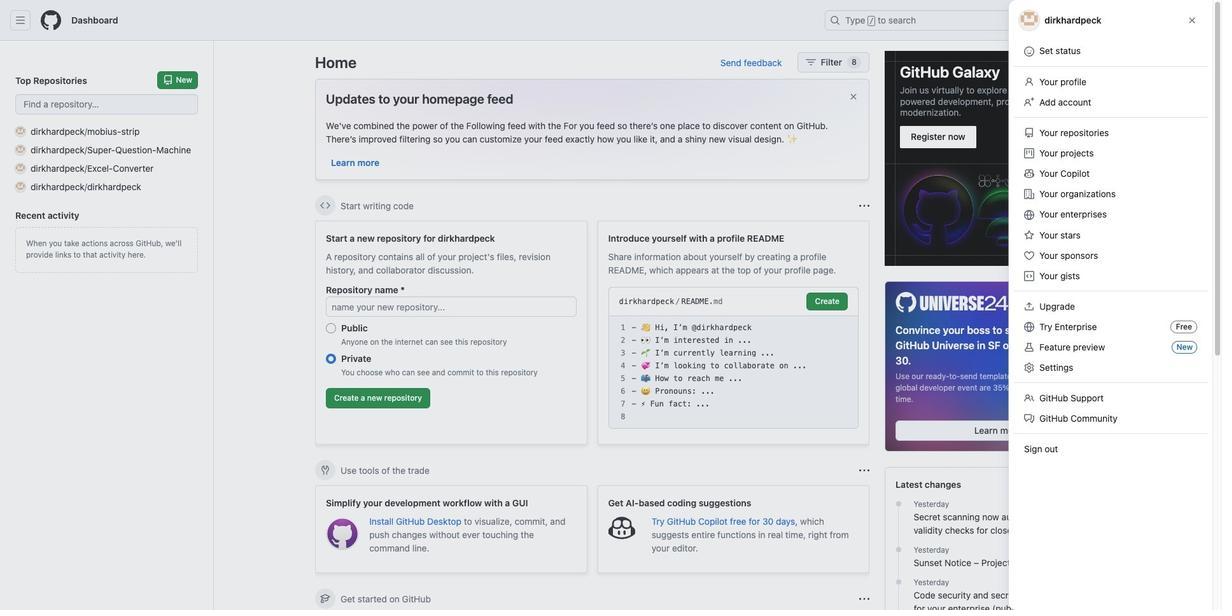 Task type: describe. For each thing, give the bounding box(es) containing it.
homepage image
[[41, 10, 61, 31]]

1 dot fill image from the top
[[894, 499, 904, 509]]

dot fill image
[[894, 578, 904, 588]]

explore element
[[885, 51, 1112, 611]]



Task type: locate. For each thing, give the bounding box(es) containing it.
command palette image
[[1033, 15, 1043, 25]]

0 vertical spatial dot fill image
[[894, 499, 904, 509]]

dot fill image
[[894, 499, 904, 509], [894, 545, 904, 555]]

account element
[[0, 41, 214, 611]]

2 dot fill image from the top
[[894, 545, 904, 555]]

1 vertical spatial dot fill image
[[894, 545, 904, 555]]



Task type: vqa. For each thing, say whether or not it's contained in the screenshot.
Reliability link
no



